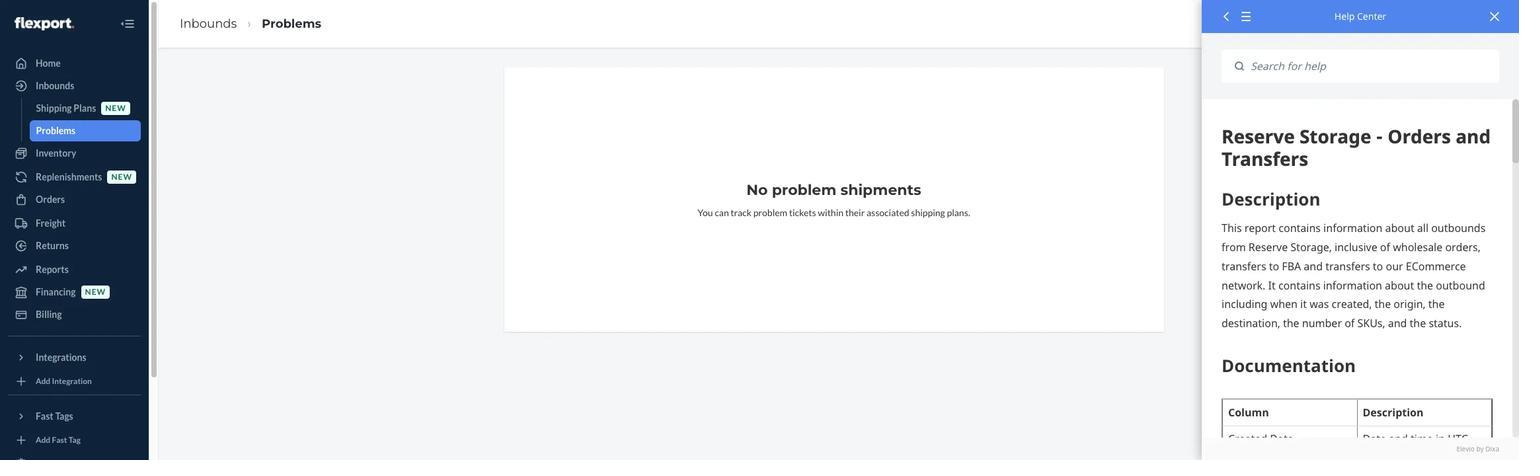 Task type: describe. For each thing, give the bounding box(es) containing it.
add integration
[[36, 376, 92, 386]]

problems inside the breadcrumbs navigation
[[262, 16, 321, 31]]

billing link
[[8, 304, 141, 325]]

plans
[[74, 102, 96, 114]]

add for add fast tag
[[36, 435, 50, 445]]

by
[[1477, 444, 1484, 453]]

you
[[698, 207, 713, 218]]

shipping plans
[[36, 102, 96, 114]]

inventory link
[[8, 143, 141, 164]]

new for financing
[[85, 287, 106, 297]]

replenishments
[[36, 171, 102, 182]]

tag
[[69, 435, 81, 445]]

inbounds link inside the breadcrumbs navigation
[[180, 16, 237, 31]]

add for add integration
[[36, 376, 50, 386]]

dixa
[[1486, 444, 1499, 453]]

reports
[[36, 264, 69, 275]]

shipping
[[36, 102, 72, 114]]

shipping
[[911, 207, 945, 218]]

you can track problem tickets within their associated shipping plans.
[[698, 207, 970, 218]]

financing
[[36, 286, 76, 297]]

fast tags button
[[8, 406, 141, 427]]

tickets
[[789, 207, 816, 218]]

1 vertical spatial inbounds
[[36, 80, 74, 91]]

can
[[715, 207, 729, 218]]

their
[[845, 207, 865, 218]]

close navigation image
[[120, 16, 136, 32]]

inbounds inside the breadcrumbs navigation
[[180, 16, 237, 31]]

flexport logo image
[[15, 17, 74, 30]]

freight link
[[8, 213, 141, 234]]

elevio by dixa link
[[1222, 444, 1499, 454]]

center
[[1357, 10, 1386, 22]]

track
[[731, 207, 752, 218]]

breadcrumbs navigation
[[169, 4, 332, 43]]

returns link
[[8, 235, 141, 257]]

1 vertical spatial inbounds link
[[8, 75, 141, 97]]

1 vertical spatial problem
[[753, 207, 787, 218]]

within
[[818, 207, 844, 218]]

no problem shipments
[[747, 181, 921, 199]]



Task type: locate. For each thing, give the bounding box(es) containing it.
associated
[[867, 207, 909, 218]]

2 add from the top
[[36, 435, 50, 445]]

new up orders link
[[111, 172, 132, 182]]

1 vertical spatial problems
[[36, 125, 75, 136]]

new
[[105, 103, 126, 113], [111, 172, 132, 182], [85, 287, 106, 297]]

0 horizontal spatial problems link
[[29, 120, 141, 141]]

1 vertical spatial new
[[111, 172, 132, 182]]

fast inside dropdown button
[[36, 411, 53, 422]]

home link
[[8, 53, 141, 74]]

1 vertical spatial problems link
[[29, 120, 141, 141]]

new for shipping plans
[[105, 103, 126, 113]]

1 horizontal spatial inbounds link
[[180, 16, 237, 31]]

problems link
[[262, 16, 321, 31], [29, 120, 141, 141]]

problem up tickets
[[772, 181, 836, 199]]

add left integration
[[36, 376, 50, 386]]

add inside add fast tag link
[[36, 435, 50, 445]]

integrations
[[36, 352, 86, 363]]

reports link
[[8, 259, 141, 280]]

fast
[[36, 411, 53, 422], [52, 435, 67, 445]]

plans.
[[947, 207, 970, 218]]

inventory
[[36, 147, 76, 159]]

orders link
[[8, 189, 141, 210]]

0 vertical spatial inbounds
[[180, 16, 237, 31]]

inbounds link
[[180, 16, 237, 31], [8, 75, 141, 97]]

add
[[36, 376, 50, 386], [36, 435, 50, 445]]

problems
[[262, 16, 321, 31], [36, 125, 75, 136]]

new for replenishments
[[111, 172, 132, 182]]

fast left "tag" on the bottom left
[[52, 435, 67, 445]]

problem down no
[[753, 207, 787, 218]]

2 vertical spatial new
[[85, 287, 106, 297]]

0 vertical spatial fast
[[36, 411, 53, 422]]

1 add from the top
[[36, 376, 50, 386]]

0 vertical spatial new
[[105, 103, 126, 113]]

0 horizontal spatial inbounds link
[[8, 75, 141, 97]]

billing
[[36, 309, 62, 320]]

returns
[[36, 240, 69, 251]]

0 vertical spatial problem
[[772, 181, 836, 199]]

shipments
[[841, 181, 921, 199]]

elevio by dixa
[[1457, 444, 1499, 453]]

fast left tags
[[36, 411, 53, 422]]

Search search field
[[1244, 50, 1499, 83]]

add fast tag link
[[8, 432, 141, 448]]

orders
[[36, 194, 65, 205]]

0 vertical spatial problems
[[262, 16, 321, 31]]

freight
[[36, 217, 65, 229]]

home
[[36, 58, 61, 69]]

1 vertical spatial add
[[36, 435, 50, 445]]

0 vertical spatial add
[[36, 376, 50, 386]]

1 horizontal spatial problems
[[262, 16, 321, 31]]

add inside 'add integration' link
[[36, 376, 50, 386]]

inbounds
[[180, 16, 237, 31], [36, 80, 74, 91]]

0 vertical spatial inbounds link
[[180, 16, 237, 31]]

tags
[[55, 411, 73, 422]]

0 horizontal spatial problems
[[36, 125, 75, 136]]

1 vertical spatial fast
[[52, 435, 67, 445]]

1 horizontal spatial problems link
[[262, 16, 321, 31]]

add down fast tags
[[36, 435, 50, 445]]

0 horizontal spatial inbounds
[[36, 80, 74, 91]]

integration
[[52, 376, 92, 386]]

add integration link
[[8, 374, 141, 389]]

1 horizontal spatial inbounds
[[180, 16, 237, 31]]

fast tags
[[36, 411, 73, 422]]

new right plans
[[105, 103, 126, 113]]

no
[[747, 181, 768, 199]]

problem
[[772, 181, 836, 199], [753, 207, 787, 218]]

integrations button
[[8, 347, 141, 368]]

0 vertical spatial problems link
[[262, 16, 321, 31]]

help center
[[1335, 10, 1386, 22]]

help
[[1335, 10, 1355, 22]]

add fast tag
[[36, 435, 81, 445]]

elevio
[[1457, 444, 1475, 453]]

new down reports link
[[85, 287, 106, 297]]



Task type: vqa. For each thing, say whether or not it's contained in the screenshot.
Claims - Claims Submitted Button
no



